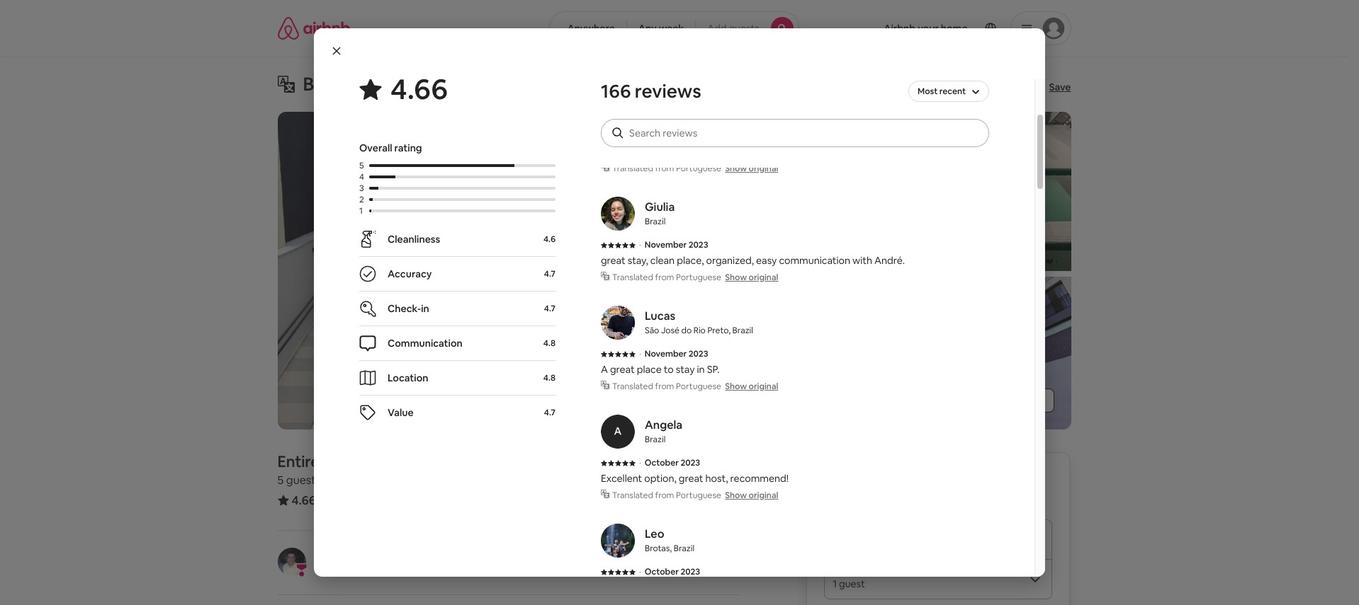 Task type: locate. For each thing, give the bounding box(es) containing it.
1 horizontal spatial guests
[[729, 22, 759, 35]]

leo image
[[601, 524, 635, 558], [601, 524, 635, 558]]

0 vertical spatial 5
[[359, 160, 364, 172]]

1 vertical spatial 5
[[277, 473, 284, 488]]

show for giulia
[[725, 272, 747, 283]]

great left stay,
[[601, 254, 626, 267]]

show down host,
[[725, 490, 747, 502]]

3 translated from the top
[[612, 381, 653, 393]]

0 vertical spatial retiro,
[[346, 72, 403, 96]]

0 horizontal spatial and
[[767, 131, 785, 144]]

5 inside entire loft in bom retiro, brazil 5 guests
[[277, 473, 284, 488]]

bom right automatically translated title: bom retiro, expo center norte, allianz stadium. icon
[[303, 72, 343, 96]]

from for giulia
[[655, 272, 674, 283]]

original
[[749, 163, 778, 174], [749, 272, 778, 283], [749, 381, 778, 393], [749, 490, 778, 502]]

2023 up place,
[[689, 240, 708, 251]]

· october 2023 up the option,
[[639, 458, 700, 469]]

4.7 for value
[[544, 408, 556, 419]]

· november 2023
[[639, 240, 708, 251], [639, 349, 708, 360]]

very down the is
[[651, 145, 671, 158]]

4 portuguese from the top
[[676, 490, 721, 502]]

1 portuguese from the top
[[676, 163, 721, 174]]

october for angela
[[645, 458, 679, 469]]

0 vertical spatial · november 2023
[[639, 240, 708, 251]]

brazil inside weslyan aracaju, brazil
[[678, 93, 699, 104]]

1 vertical spatial 2
[[376, 566, 382, 578]]

0 vertical spatial 4.8
[[543, 338, 556, 349]]

portuguese down place,
[[676, 272, 721, 283]]

None search field
[[550, 11, 799, 45]]

a
[[601, 364, 608, 376]]

aracaju,
[[645, 93, 676, 104]]

giulia image
[[601, 197, 635, 231]]

weeks
[[651, 116, 677, 128]]

portuguese
[[676, 163, 721, 174], [676, 272, 721, 283], [676, 381, 721, 393], [676, 490, 721, 502]]

show down "preto,"
[[725, 381, 747, 393]]

2 inside 4.66 "dialog"
[[359, 194, 364, 206]]

translated down andré
[[612, 163, 653, 174]]

1 horizontal spatial and
[[825, 145, 842, 158]]

very
[[672, 131, 692, 144], [651, 145, 671, 158], [897, 145, 917, 158]]

1 october from the top
[[645, 458, 679, 469]]

0 horizontal spatial in
[[351, 452, 364, 472]]

4.66 dialog
[[314, 28, 1045, 606]]

1 vertical spatial all
[[998, 395, 1008, 408]]

andré
[[601, 145, 629, 158]]

retiro,
[[346, 72, 403, 96], [403, 452, 450, 472]]

2023 for leo
[[681, 567, 700, 578]]

show original button
[[725, 163, 778, 174], [725, 272, 778, 283], [725, 381, 778, 393], [725, 490, 778, 502]]

2 portuguese from the top
[[676, 272, 721, 283]]

4.7 for accuracy
[[544, 269, 556, 280]]

translated from portuguese show original for giulia
[[612, 272, 778, 283]]

4 translated from portuguese show original from the top
[[612, 490, 778, 502]]

excellent
[[601, 473, 642, 485]]

weslyan image
[[601, 74, 635, 108], [601, 74, 635, 108]]

translated from portuguese show original for lucas
[[612, 381, 778, 393]]

3 up property
[[645, 116, 650, 128]]

from down to
[[655, 381, 674, 393]]

4.66 inside "dialog"
[[391, 71, 448, 108]]

and up the my
[[767, 131, 785, 144]]

4
[[359, 172, 364, 183]]

3 from from the top
[[655, 381, 674, 393]]

brazil inside giulia brazil
[[645, 216, 666, 227]]

portuguese down stay
[[676, 381, 721, 393]]

4 translated from the top
[[612, 490, 653, 502]]

very right always
[[897, 145, 917, 158]]

show for angela
[[725, 490, 747, 502]]

clean
[[650, 254, 675, 267]]

show original button down "preto,"
[[725, 381, 778, 393]]

1
[[359, 206, 363, 217]]

hosting
[[411, 566, 445, 578]]

1 translated from the top
[[612, 163, 653, 174]]

show original button down the my
[[725, 163, 778, 174]]

1 translated from portuguese show original from the top
[[612, 163, 778, 174]]

in left sp.
[[697, 364, 705, 376]]

bom retiro, expo center norte, allianz stadium. image 5 image
[[878, 277, 1071, 430]]

0 horizontal spatial all
[[750, 145, 760, 158]]

Search reviews, Press 'Enter' to search text field
[[629, 126, 975, 140]]

4.66 down entire
[[292, 493, 316, 509]]

2 original from the top
[[749, 272, 778, 283]]

always
[[864, 145, 895, 158]]

angela image
[[601, 415, 635, 449]]

1 horizontal spatial 5
[[359, 160, 364, 172]]

translated down stay,
[[612, 272, 653, 283]]

from down clean
[[655, 272, 674, 283]]

show original button down recommend!
[[725, 490, 778, 502]]

polite,
[[673, 145, 702, 158]]

guests
[[729, 22, 759, 35], [286, 473, 321, 488]]

in right the loft at the left of page
[[351, 452, 364, 472]]

translated for giulia
[[612, 272, 653, 283]]

november up to
[[645, 349, 687, 360]]

1 vertical spatial 4.66
[[292, 493, 316, 509]]

1 4.8 from the top
[[543, 338, 556, 349]]

1 horizontal spatial was
[[845, 145, 862, 158]]

show original button for giulia
[[725, 272, 778, 283]]

1 horizontal spatial 3
[[645, 116, 650, 128]]

0 horizontal spatial 2
[[359, 194, 364, 206]]

clean!
[[787, 131, 813, 144]]

4.66 up rating on the left of page
[[391, 71, 448, 108]]

1 vertical spatial retiro,
[[403, 452, 450, 472]]

translated from portuguese show original down excellent option, great host, recommend!
[[612, 490, 778, 502]]

2023 down "leo brotas, brazil"
[[681, 567, 700, 578]]

2 show original button from the top
[[725, 272, 778, 283]]

great left host,
[[679, 473, 703, 485]]

2 october from the top
[[645, 567, 679, 578]]

1 original from the top
[[749, 163, 778, 174]]

accuracy
[[388, 268, 432, 281]]

4.8 for location
[[543, 373, 556, 384]]

save button
[[1027, 75, 1077, 99]]

3 translated from portuguese show original from the top
[[612, 381, 778, 393]]

all
[[750, 145, 760, 158], [998, 395, 1008, 408]]

1 horizontal spatial 4.66
[[391, 71, 448, 108]]

in inside entire loft in bom retiro, brazil 5 guests
[[351, 452, 364, 472]]

1 horizontal spatial all
[[998, 395, 1008, 408]]

· for lucas
[[639, 349, 641, 360]]

and
[[767, 131, 785, 144], [825, 145, 842, 158]]

0 vertical spatial 4.7
[[544, 269, 556, 280]]

my
[[762, 145, 776, 158]]

2 4.8 from the top
[[543, 373, 556, 384]]

· october 2023 down "brotas,"
[[639, 567, 700, 578]]

5 down overall
[[359, 160, 364, 172]]

0 vertical spatial and
[[767, 131, 785, 144]]

· november 2023 for giulia
[[639, 240, 708, 251]]

from for angela
[[655, 490, 674, 502]]

0 vertical spatial in
[[421, 303, 429, 315]]

show down organized,
[[725, 272, 747, 283]]

october for leo
[[645, 567, 679, 578]]

translated from portuguese show original down place,
[[612, 272, 778, 283]]

photos
[[1010, 395, 1043, 408]]

guests inside button
[[729, 22, 759, 35]]

show all photos
[[970, 395, 1043, 408]]

· 3 weeks ago
[[639, 116, 694, 128]]

guests right add
[[729, 22, 759, 35]]

5 down entire
[[277, 473, 284, 488]]

portuguese for lucas
[[676, 381, 721, 393]]

weslyan aracaju, brazil
[[645, 77, 699, 104]]

retiro, down value
[[403, 452, 450, 472]]

norte,
[[519, 72, 574, 96]]

4 show original button from the top
[[725, 490, 778, 502]]

1 vertical spatial 3
[[359, 183, 364, 194]]

all left photos
[[998, 395, 1008, 408]]

1 show original button from the top
[[725, 163, 778, 174]]

1 vertical spatial in
[[697, 364, 705, 376]]

october down "brotas,"
[[645, 567, 679, 578]]

show for weslyan
[[725, 163, 747, 174]]

· november 2023 up clean
[[639, 240, 708, 251]]

2 · october 2023 from the top
[[639, 567, 700, 578]]

0 horizontal spatial was
[[631, 145, 649, 158]]

in up communication
[[421, 303, 429, 315]]

translated from portuguese show original for weslyan
[[612, 163, 778, 174]]

4.66
[[391, 71, 448, 108], [292, 493, 316, 509]]

0 vertical spatial bom
[[303, 72, 343, 96]]

all left the my
[[750, 145, 760, 158]]

2023 up stay
[[689, 349, 708, 360]]

0 horizontal spatial 5
[[277, 473, 284, 488]]

translated down place
[[612, 381, 653, 393]]

2 translated from portuguese show original from the top
[[612, 272, 778, 283]]

great
[[601, 254, 626, 267], [610, 364, 635, 376], [679, 473, 703, 485]]

giulia
[[645, 200, 675, 215]]

1 horizontal spatial bom
[[367, 452, 400, 472]]

166
[[601, 79, 631, 103]]

value
[[388, 407, 414, 420]]

4.8
[[543, 338, 556, 349], [543, 373, 556, 384]]

·
[[639, 116, 641, 128], [639, 240, 641, 251], [639, 349, 641, 360], [639, 458, 641, 469], [372, 566, 374, 578], [639, 567, 641, 578]]

show original button for weslyan
[[725, 163, 778, 174]]

2 november from the top
[[645, 349, 687, 360]]

portuguese down polite, at top
[[676, 163, 721, 174]]

2 4.7 from the top
[[544, 303, 556, 315]]

from down the option,
[[655, 490, 674, 502]]

1 · october 2023 from the top
[[639, 458, 700, 469]]

translated
[[612, 163, 653, 174], [612, 272, 653, 283], [612, 381, 653, 393], [612, 490, 653, 502]]

was left always
[[845, 145, 862, 158]]

easy
[[756, 254, 777, 267]]

november up clean
[[645, 240, 687, 251]]

0 horizontal spatial guests
[[286, 473, 321, 488]]

1 vertical spatial november
[[645, 349, 687, 360]]

the property is very cozy, organized and clean! andré was very polite, answered all my questions and was always very helpful.
[[601, 131, 952, 158]]

1 vertical spatial · november 2023
[[639, 349, 708, 360]]

3 original from the top
[[749, 381, 778, 393]]

great right a
[[610, 364, 635, 376]]

· october 2023 for leo
[[639, 567, 700, 578]]

0 horizontal spatial 3
[[359, 183, 364, 194]]

translated down excellent
[[612, 490, 653, 502]]

2 vertical spatial in
[[351, 452, 364, 472]]

0 vertical spatial guests
[[729, 22, 759, 35]]

organized
[[720, 131, 765, 144]]

3 portuguese from the top
[[676, 381, 721, 393]]

· for angela
[[639, 458, 641, 469]]

1 4.7 from the top
[[544, 269, 556, 280]]

0 vertical spatial 3
[[645, 116, 650, 128]]

2 translated from the top
[[612, 272, 653, 283]]

1 horizontal spatial 2
[[376, 566, 382, 578]]

giulia image
[[601, 197, 635, 231]]

guests down entire
[[286, 473, 321, 488]]

0 vertical spatial · october 2023
[[639, 458, 700, 469]]

loft
[[323, 452, 348, 472]]

years
[[384, 566, 409, 578]]

0 horizontal spatial bom
[[303, 72, 343, 96]]

4 from from the top
[[655, 490, 674, 502]]

· for weslyan
[[639, 116, 641, 128]]

2023 up excellent option, great host, recommend!
[[681, 458, 700, 469]]

0 vertical spatial 2
[[359, 194, 364, 206]]

2 left the years on the left bottom
[[376, 566, 382, 578]]

add guests
[[707, 22, 759, 35]]

1 vertical spatial 4.7
[[544, 303, 556, 315]]

bom inside entire loft in bom retiro, brazil 5 guests
[[367, 452, 400, 472]]

the
[[601, 131, 618, 144]]

2 vertical spatial 4.7
[[544, 408, 556, 419]]

· november 2023 up to
[[639, 349, 708, 360]]

share
[[992, 81, 1018, 94]]

5
[[359, 160, 364, 172], [277, 473, 284, 488]]

2 from from the top
[[655, 272, 674, 283]]

overall
[[359, 142, 392, 155]]

2 down 4
[[359, 194, 364, 206]]

all inside the property is very cozy, organized and clean! andré was very polite, answered all my questions and was always very helpful.
[[750, 145, 760, 158]]

share button
[[969, 75, 1024, 99]]

bom
[[303, 72, 343, 96], [367, 452, 400, 472]]

3 show original button from the top
[[725, 381, 778, 393]]

translated from portuguese show original down polite, at top
[[612, 163, 778, 174]]

do
[[681, 325, 692, 337]]

retiro, left expo
[[346, 72, 403, 96]]

1 vertical spatial bom
[[367, 452, 400, 472]]

2 vertical spatial great
[[679, 473, 703, 485]]

was down property
[[631, 145, 649, 158]]

original for giulia
[[749, 272, 778, 283]]

· october 2023 for angela
[[639, 458, 700, 469]]

2
[[359, 194, 364, 206], [376, 566, 382, 578]]

show original button down great stay, clean place, organized, easy communication with andré.
[[725, 272, 778, 283]]

add guests button
[[695, 11, 799, 45]]

bom retiro, expo center norte, allianz stadium.
[[303, 72, 716, 96]]

in
[[421, 303, 429, 315], [697, 364, 705, 376], [351, 452, 364, 472]]

1 november from the top
[[645, 240, 687, 251]]

automatically translated title: bom retiro, expo center norte, allianz stadium. image
[[277, 76, 294, 93]]

2 · november 2023 from the top
[[639, 349, 708, 360]]

1 vertical spatial october
[[645, 567, 679, 578]]

4 original from the top
[[749, 490, 778, 502]]

none search field containing anywhere
[[550, 11, 799, 45]]

show down "answered"
[[725, 163, 747, 174]]

translated for lucas
[[612, 381, 653, 393]]

bom right the loft at the left of page
[[367, 452, 400, 472]]

october up the option,
[[645, 458, 679, 469]]

and right the questions
[[825, 145, 842, 158]]

translated from portuguese show original
[[612, 163, 778, 174], [612, 272, 778, 283], [612, 381, 778, 393], [612, 490, 778, 502]]

translated from portuguese show original down stay
[[612, 381, 778, 393]]

0 horizontal spatial 4.66
[[292, 493, 316, 509]]

recent
[[940, 86, 966, 97]]

very up polite, at top
[[672, 131, 692, 144]]

1 vertical spatial guests
[[286, 473, 321, 488]]

1 horizontal spatial very
[[672, 131, 692, 144]]

1 · november 2023 from the top
[[639, 240, 708, 251]]

check-in
[[388, 303, 429, 315]]

1 vertical spatial · october 2023
[[639, 567, 700, 578]]

0 horizontal spatial very
[[651, 145, 671, 158]]

1 from from the top
[[655, 163, 674, 174]]

brazil
[[678, 93, 699, 104], [645, 216, 666, 227], [733, 325, 753, 337], [645, 434, 666, 446], [453, 452, 492, 472], [674, 544, 695, 555]]

portuguese down excellent option, great host, recommend!
[[676, 490, 721, 502]]

3 up 1
[[359, 183, 364, 194]]

1 vertical spatial and
[[825, 145, 842, 158]]

4.8 for communication
[[543, 338, 556, 349]]

0 vertical spatial october
[[645, 458, 679, 469]]

from down polite, at top
[[655, 163, 674, 174]]

· october 2023
[[639, 458, 700, 469], [639, 567, 700, 578]]

cozy,
[[694, 131, 717, 144]]

2023 for lucas
[[689, 349, 708, 360]]

was
[[631, 145, 649, 158], [845, 145, 862, 158]]

translated for weslyan
[[612, 163, 653, 174]]

show left photos
[[970, 395, 995, 408]]

recommend!
[[730, 473, 789, 485]]

a great place to stay in sp.
[[601, 364, 720, 376]]

0 vertical spatial november
[[645, 240, 687, 251]]

original for weslyan
[[749, 163, 778, 174]]

0 vertical spatial all
[[750, 145, 760, 158]]

guests inside entire loft in bom retiro, brazil 5 guests
[[286, 473, 321, 488]]

1 vertical spatial 4.8
[[543, 373, 556, 384]]

3 4.7 from the top
[[544, 408, 556, 419]]

0 vertical spatial 4.66
[[391, 71, 448, 108]]

most recent
[[918, 86, 966, 97]]

communication
[[779, 254, 850, 267]]

most
[[918, 86, 938, 97]]



Task type: describe. For each thing, give the bounding box(es) containing it.
5 inside 4.66 "dialog"
[[359, 160, 364, 172]]

host,
[[706, 473, 728, 485]]

weslyan
[[645, 77, 690, 91]]

portuguese for giulia
[[676, 272, 721, 283]]

andré.
[[875, 254, 905, 267]]

helpful.
[[919, 145, 952, 158]]

angela image
[[601, 415, 635, 449]]

save
[[1049, 81, 1071, 94]]

option,
[[644, 473, 677, 485]]

profile element
[[816, 0, 1071, 57]]

property
[[621, 131, 661, 144]]

any week button
[[626, 11, 696, 45]]

communication
[[388, 337, 463, 350]]

place
[[637, 364, 662, 376]]

show original button for angela
[[725, 490, 778, 502]]

retiro, inside entire loft in bom retiro, brazil 5 guests
[[403, 452, 450, 472]]

superhost · 2 years hosting
[[323, 566, 445, 578]]

reviews
[[635, 79, 701, 103]]

november for giulia
[[645, 240, 687, 251]]

questions
[[778, 145, 823, 158]]

any week
[[638, 22, 684, 35]]

translated from portuguese show original for angela
[[612, 490, 778, 502]]

stadium.
[[639, 72, 716, 96]]

rio
[[694, 325, 706, 337]]

angela
[[645, 418, 683, 433]]

angela brazil
[[645, 418, 683, 446]]

portuguese for weslyan
[[676, 163, 721, 174]]

lucas
[[645, 309, 676, 324]]

week
[[659, 22, 684, 35]]

portuguese for angela
[[676, 490, 721, 502]]

lucas image
[[601, 306, 635, 340]]

entire loft in bom retiro, brazil 5 guests
[[277, 452, 492, 488]]

to
[[664, 364, 674, 376]]

translated for angela
[[612, 490, 653, 502]]

anywhere
[[567, 22, 615, 35]]

brazil inside entire loft in bom retiro, brazil 5 guests
[[453, 452, 492, 472]]

· for leo
[[639, 567, 641, 578]]

2 horizontal spatial in
[[697, 364, 705, 376]]

sp.
[[707, 364, 720, 376]]

superhost
[[323, 566, 370, 578]]

november for lucas
[[645, 349, 687, 360]]

original for lucas
[[749, 381, 778, 393]]

1 vertical spatial great
[[610, 364, 635, 376]]

overall rating
[[359, 142, 422, 155]]

great stay, clean place, organized, easy communication with andré.
[[601, 254, 905, 267]]

são
[[645, 325, 659, 337]]

brazil inside "leo brotas, brazil"
[[674, 544, 695, 555]]

allianz
[[578, 72, 635, 96]]

2 horizontal spatial very
[[897, 145, 917, 158]]

location
[[388, 372, 428, 385]]

answered
[[704, 145, 748, 158]]

brazil inside 'angela brazil'
[[645, 434, 666, 446]]

original for angela
[[749, 490, 778, 502]]

stay
[[676, 364, 695, 376]]

leo
[[645, 527, 664, 542]]

brazil inside lucas são josé do rio preto, brazil
[[733, 325, 753, 337]]

· november 2023 for lucas
[[639, 349, 708, 360]]

rating
[[394, 142, 422, 155]]

1 horizontal spatial in
[[421, 303, 429, 315]]

with
[[853, 254, 872, 267]]

leo brotas, brazil
[[645, 527, 695, 555]]

expo
[[407, 72, 451, 96]]

piscina deck molhado. image
[[878, 112, 1071, 271]]

josé
[[661, 325, 680, 337]]

0 vertical spatial great
[[601, 254, 626, 267]]

host profile picture image
[[277, 549, 306, 577]]

show original button for lucas
[[725, 381, 778, 393]]

place,
[[677, 254, 704, 267]]

piscina raiada. image
[[277, 112, 674, 430]]

lucas são josé do rio preto, brazil
[[645, 309, 753, 337]]

2023 for giulia
[[689, 240, 708, 251]]

from for lucas
[[655, 381, 674, 393]]

from for weslyan
[[655, 163, 674, 174]]

check-
[[388, 303, 421, 315]]

sofá bi cama, acomoda duas pessoas. image
[[680, 277, 873, 430]]

1 was from the left
[[631, 145, 649, 158]]

cleanliness
[[388, 233, 440, 246]]

show all photos button
[[941, 389, 1054, 413]]

brotas,
[[645, 544, 672, 555]]

show inside button
[[970, 395, 995, 408]]

lucas image
[[601, 306, 635, 340]]

166 reviews
[[601, 79, 701, 103]]

4.7 for check-in
[[544, 303, 556, 315]]

excellent option, great host, recommend!
[[601, 473, 789, 485]]

any
[[638, 22, 657, 35]]

most recent button
[[909, 79, 989, 103]]

entire
[[277, 452, 320, 472]]

preto,
[[708, 325, 731, 337]]

· for giulia
[[639, 240, 641, 251]]

stay,
[[628, 254, 648, 267]]

2023 for angela
[[681, 458, 700, 469]]

2 was from the left
[[845, 145, 862, 158]]

is
[[663, 131, 670, 144]]

anywhere button
[[550, 11, 627, 45]]

piscina. image
[[680, 112, 873, 271]]

organized,
[[706, 254, 754, 267]]

center
[[455, 72, 515, 96]]

ago
[[679, 116, 694, 128]]

giulia brazil
[[645, 200, 675, 227]]

all inside button
[[998, 395, 1008, 408]]

show for lucas
[[725, 381, 747, 393]]

add
[[707, 22, 727, 35]]

4.6
[[544, 234, 556, 245]]



Task type: vqa. For each thing, say whether or not it's contained in the screenshot.


